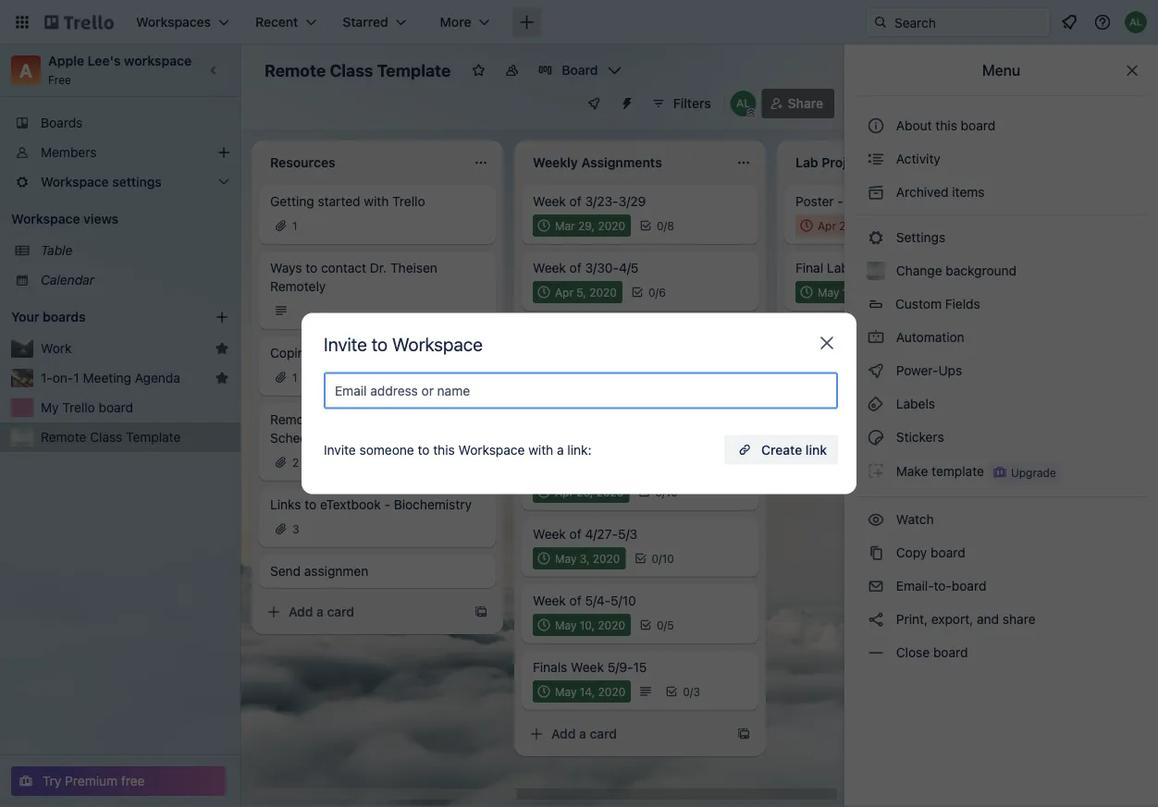 Task type: locate. For each thing, give the bounding box(es) containing it.
of for 4/13-
[[570, 394, 582, 409]]

1 vertical spatial remote
[[270, 412, 316, 427]]

poster - both tracks
[[796, 194, 918, 209]]

a down send assignmen
[[317, 605, 324, 620]]

upgrade
[[1011, 466, 1056, 479]]

remote for remote class template link
[[41, 430, 86, 445]]

0 vertical spatial invite
[[324, 334, 367, 355]]

week of 4/13-19 link
[[533, 392, 748, 411]]

2 vertical spatial a
[[579, 727, 586, 742]]

may 14, 2020 down the final lab report - catalase track
[[818, 286, 888, 299]]

sm image right 23,
[[867, 229, 885, 247]]

archived items
[[893, 185, 985, 200]]

work button
[[41, 340, 207, 358]]

0 vertical spatial card
[[327, 605, 354, 620]]

sm image inside email-to-board link
[[867, 577, 885, 596]]

to right 'links'
[[305, 497, 317, 513]]

0 horizontal spatial track
[[796, 346, 829, 361]]

report right close 'icon'
[[853, 327, 893, 342]]

remote up schedule
[[270, 412, 316, 427]]

template left star or unstar board image
[[377, 60, 451, 80]]

4/27-
[[585, 527, 618, 542]]

sm image for watch
[[867, 511, 885, 529]]

track down settings link
[[961, 260, 994, 276]]

0 horizontal spatial this
[[433, 442, 455, 458]]

a
[[557, 442, 564, 458], [317, 605, 324, 620], [579, 727, 586, 742]]

6 of from the top
[[570, 594, 582, 609]]

class inside remote class plan and revised schedule
[[319, 412, 352, 427]]

sm image inside automation link
[[867, 328, 885, 347]]

sm image inside archived items link
[[867, 183, 885, 202]]

may 14, 2020
[[818, 286, 888, 299], [818, 371, 888, 384], [555, 686, 626, 699]]

sm image for email-to-board
[[867, 577, 885, 596]]

add
[[289, 605, 313, 620], [551, 727, 576, 742]]

automation
[[893, 330, 965, 345]]

sm image
[[867, 150, 885, 168], [867, 183, 885, 202], [867, 229, 885, 247], [867, 362, 885, 380], [867, 395, 885, 414], [867, 428, 885, 447], [867, 544, 885, 563]]

sm image left make
[[867, 462, 885, 480]]

2020 right 5,
[[590, 286, 617, 299]]

10 for 5/3
[[662, 552, 674, 565]]

2 vertical spatial remote
[[41, 430, 86, 445]]

add a card down finals week 5/9-15
[[551, 727, 617, 742]]

sm image inside print, export, and share link
[[867, 611, 885, 629]]

board up 'print, export, and share'
[[952, 579, 987, 594]]

change
[[896, 263, 942, 278]]

0 vertical spatial may 14, 2020
[[818, 286, 888, 299]]

workspace up table
[[11, 211, 80, 227]]

1 report from the top
[[853, 260, 893, 276]]

of down link:
[[570, 460, 582, 476]]

may 14, 2020 inside option
[[818, 286, 888, 299]]

0 vertical spatial track
[[961, 260, 994, 276]]

0 horizontal spatial 19
[[385, 346, 399, 361]]

/ for week of 3/30-4/5
[[655, 286, 659, 299]]

0 vertical spatial workspace
[[11, 211, 80, 227]]

0 vertical spatial 14,
[[843, 286, 858, 299]]

1 for getting
[[292, 219, 298, 232]]

- right etextbook at the bottom left of page
[[384, 497, 390, 513]]

1 down getting
[[292, 219, 298, 232]]

1 vertical spatial may 14, 2020
[[818, 371, 888, 384]]

may inside checkbox
[[555, 619, 577, 632]]

remote class plan and revised schedule link
[[270, 411, 485, 448]]

0 vertical spatial add a card
[[289, 605, 354, 620]]

19 inside week of 4/13-19 link
[[617, 394, 631, 409]]

sm image for power-ups
[[867, 362, 885, 380]]

may for final lab report - catalase track
[[818, 286, 840, 299]]

Apr 26, 2020 checkbox
[[533, 481, 629, 503]]

2020 inside "checkbox"
[[598, 219, 625, 232]]

to up remotely
[[306, 260, 318, 276]]

tracks
[[879, 194, 918, 209]]

1 lab from the top
[[827, 260, 849, 276]]

sm image for stickers
[[867, 428, 885, 447]]

4 sm image from the top
[[867, 577, 885, 596]]

1 horizontal spatial 19
[[617, 394, 631, 409]]

sm image inside settings link
[[867, 229, 885, 247]]

2020 down final lab report - hexokinase track
[[861, 371, 888, 384]]

week
[[533, 194, 566, 209], [533, 260, 566, 276], [533, 394, 566, 409], [533, 460, 566, 476], [533, 527, 566, 542], [533, 594, 566, 609], [571, 660, 604, 675]]

0 horizontal spatial trello
[[62, 400, 95, 415]]

/ down week of 3/23-3/29 link
[[664, 219, 667, 232]]

boards link
[[0, 108, 241, 138]]

2020 right 10, on the bottom of page
[[598, 619, 625, 632]]

1 of from the top
[[570, 194, 582, 209]]

1 sm image from the top
[[867, 150, 885, 168]]

filters button
[[646, 89, 717, 118]]

to inside ways to contact dr. theisen remotely
[[306, 260, 318, 276]]

0 vertical spatial 10
[[666, 486, 678, 499]]

link:
[[568, 442, 592, 458]]

class for remote class plan and revised schedule link
[[319, 412, 352, 427]]

1 vertical spatial final
[[796, 327, 824, 342]]

change background
[[893, 263, 1017, 278]]

0 vertical spatial template
[[377, 60, 451, 80]]

close board link
[[856, 638, 1147, 668]]

- inside final lab report - hexokinase track
[[896, 327, 902, 342]]

class
[[330, 60, 373, 80], [319, 412, 352, 427], [90, 430, 122, 445]]

remote class template inside remote class template link
[[41, 430, 181, 445]]

1 horizontal spatial this
[[936, 118, 958, 133]]

add a card button for 4/20-
[[522, 720, 729, 749]]

final for final lab report - catalase track
[[796, 260, 824, 276]]

1 final from the top
[[796, 260, 824, 276]]

0 vertical spatial add a card button
[[259, 598, 466, 627]]

may 14, 2020 down finals week 5/9-15
[[555, 686, 626, 699]]

template inside text box
[[377, 60, 451, 80]]

remote inside text box
[[265, 60, 326, 80]]

to down "ways to contact dr. theisen remotely" link
[[372, 334, 388, 355]]

1 vertical spatial trello
[[62, 400, 95, 415]]

0 vertical spatial class
[[330, 60, 373, 80]]

1 horizontal spatial add a card
[[551, 727, 617, 742]]

6 sm image from the top
[[867, 644, 885, 662]]

5
[[667, 619, 674, 632]]

week up mar
[[533, 194, 566, 209]]

0 horizontal spatial with
[[316, 346, 341, 361]]

track
[[961, 260, 994, 276], [796, 346, 829, 361]]

sm image inside close board "link"
[[867, 644, 885, 662]]

board up activity 'link'
[[961, 118, 996, 133]]

sm image left print,
[[867, 611, 885, 629]]

3 sm image from the top
[[867, 229, 885, 247]]

1 horizontal spatial add a card button
[[522, 720, 729, 749]]

2 vertical spatial apr
[[555, 486, 574, 499]]

workspace up biochemistry
[[458, 442, 525, 458]]

mar 29, 2020
[[555, 219, 625, 232]]

1 vertical spatial card
[[590, 727, 617, 742]]

trello right my
[[62, 400, 95, 415]]

0 vertical spatial and
[[385, 412, 407, 427]]

0 vertical spatial 19
[[385, 346, 399, 361]]

coping with covid-19
[[270, 346, 399, 361]]

2020 right 23,
[[859, 219, 887, 232]]

boards
[[41, 115, 83, 130]]

1 sm image from the top
[[867, 328, 885, 347]]

1 vertical spatial remote class template
[[41, 430, 181, 445]]

- inside "link"
[[384, 497, 390, 513]]

1 horizontal spatial template
[[377, 60, 451, 80]]

0 horizontal spatial a
[[317, 605, 324, 620]]

2 vertical spatial with
[[528, 442, 553, 458]]

0 left '6'
[[648, 286, 655, 299]]

add a card down send assignmen
[[289, 605, 354, 620]]

board up to-
[[931, 545, 966, 561]]

2 sm image from the top
[[867, 183, 885, 202]]

0 vertical spatial lab
[[827, 260, 849, 276]]

- down the "custom"
[[896, 327, 902, 342]]

trello inside getting started with trello link
[[392, 194, 425, 209]]

1 horizontal spatial a
[[557, 442, 564, 458]]

week up may 10, 2020 checkbox
[[533, 594, 566, 609]]

1 horizontal spatial 3
[[693, 686, 700, 699]]

remote inside remote class template link
[[41, 430, 86, 445]]

power-ups link
[[856, 356, 1147, 386]]

1 vertical spatial add a card
[[551, 727, 617, 742]]

template down my trello board link
[[126, 430, 181, 445]]

invite
[[324, 334, 367, 355], [324, 442, 356, 458]]

may up close 'icon'
[[818, 286, 840, 299]]

0 vertical spatial 0 / 10
[[655, 486, 678, 499]]

0 vertical spatial final
[[796, 260, 824, 276]]

apple lee (applelee29) image
[[1125, 11, 1147, 33]]

of left 4/13-
[[570, 394, 582, 409]]

May 14, 2020 checkbox
[[796, 366, 894, 389], [533, 681, 631, 703]]

1 vertical spatial may 14, 2020 checkbox
[[533, 681, 631, 703]]

- for biochemistry
[[384, 497, 390, 513]]

add a card button down 5/9-
[[522, 720, 729, 749]]

0 horizontal spatial remote class template
[[41, 430, 181, 445]]

mar
[[555, 219, 575, 232]]

getting
[[270, 194, 314, 209]]

0 down the week of 4/20-26 link
[[655, 486, 662, 499]]

remote inside remote class plan and revised schedule
[[270, 412, 316, 427]]

may for final lab report - hexokinase track
[[818, 371, 840, 384]]

this
[[936, 118, 958, 133], [433, 442, 455, 458]]

10 down the week of 4/20-26 link
[[666, 486, 678, 499]]

sm image inside stickers link
[[867, 428, 885, 447]]

2 invite from the top
[[324, 442, 356, 458]]

of for 5/4-
[[570, 594, 582, 609]]

and right plan
[[385, 412, 407, 427]]

1 vertical spatial add a card button
[[522, 720, 729, 749]]

sm image left the watch
[[867, 511, 885, 529]]

19 inside "coping with covid-19" link
[[385, 346, 399, 361]]

week of 4/13-19
[[533, 394, 631, 409]]

1 vertical spatial 0 / 10
[[652, 552, 674, 565]]

final for final lab report - hexokinase track
[[796, 327, 824, 342]]

calendar link
[[41, 271, 229, 290]]

5 sm image from the top
[[867, 395, 885, 414]]

0 vertical spatial add
[[289, 605, 313, 620]]

5 of from the top
[[570, 527, 582, 542]]

0 horizontal spatial may 14, 2020 checkbox
[[533, 681, 631, 703]]

add a card button for etextbook
[[259, 598, 466, 627]]

2 sm image from the top
[[867, 462, 885, 480]]

2020 for final lab report - catalase track
[[861, 286, 888, 299]]

14, for catalase
[[843, 286, 858, 299]]

2
[[292, 456, 299, 469]]

1 vertical spatial apr
[[555, 286, 574, 299]]

assignmen
[[304, 564, 368, 579]]

this down 'revised'
[[433, 442, 455, 458]]

apr left '26,'
[[555, 486, 574, 499]]

remote right workspace navigation collapse icon on the top of page
[[265, 60, 326, 80]]

3/30-
[[585, 260, 619, 276]]

links
[[270, 497, 301, 513]]

1 vertical spatial 10
[[662, 552, 674, 565]]

1 starred icon image from the top
[[215, 341, 229, 356]]

week up 'apr 5, 2020' option at the top of the page
[[533, 260, 566, 276]]

/ for week of 5/4-5/10
[[664, 619, 667, 632]]

2020
[[598, 219, 625, 232], [859, 219, 887, 232], [590, 286, 617, 299], [861, 286, 888, 299], [861, 371, 888, 384], [597, 486, 624, 499], [593, 552, 620, 565], [598, 619, 625, 632], [598, 686, 626, 699]]

create from template… image
[[736, 727, 751, 742]]

of up may 3, 2020 option
[[570, 527, 582, 542]]

1 vertical spatial a
[[317, 605, 324, 620]]

sm image left email-
[[867, 577, 885, 596]]

0 / 10 down the week of 4/20-26 link
[[655, 486, 678, 499]]

1 vertical spatial with
[[316, 346, 341, 361]]

1 vertical spatial lab
[[827, 327, 849, 342]]

0 vertical spatial remote
[[265, 60, 326, 80]]

2 vertical spatial workspace
[[458, 442, 525, 458]]

/ down week of 5/4-5/10 link
[[664, 619, 667, 632]]

0 / 5
[[657, 619, 674, 632]]

a
[[19, 59, 32, 81]]

6 sm image from the top
[[867, 428, 885, 447]]

card down finals week 5/9-15
[[590, 727, 617, 742]]

apr for both
[[818, 219, 836, 232]]

track for final lab report - catalase track
[[961, 260, 994, 276]]

table
[[41, 243, 73, 258]]

starred icon image for 1-on-1 meeting agenda
[[215, 371, 229, 386]]

share
[[1003, 612, 1036, 627]]

0 vertical spatial report
[[853, 260, 893, 276]]

card for etextbook
[[327, 605, 354, 620]]

class for remote class template link
[[90, 430, 122, 445]]

/ down week of 3/30-4/5 link
[[655, 286, 659, 299]]

sm image inside activity 'link'
[[867, 150, 885, 168]]

remote
[[265, 60, 326, 80], [270, 412, 316, 427], [41, 430, 86, 445]]

make
[[896, 464, 928, 479]]

sm image inside 'power-ups' link
[[867, 362, 885, 380]]

this right about
[[936, 118, 958, 133]]

sm image down final lab report - hexokinase track
[[867, 362, 885, 380]]

sm image inside "labels" link
[[867, 395, 885, 414]]

invite down plan
[[324, 442, 356, 458]]

may 14, 2020 for catalase
[[818, 286, 888, 299]]

primary element
[[0, 0, 1158, 44]]

trello inside my trello board link
[[62, 400, 95, 415]]

0 horizontal spatial card
[[327, 605, 354, 620]]

calendar
[[41, 272, 94, 288]]

track inside final lab report - hexokinase track
[[796, 346, 829, 361]]

of for 4/20-
[[570, 460, 582, 476]]

0 horizontal spatial add
[[289, 605, 313, 620]]

4/13-
[[585, 394, 617, 409]]

10
[[666, 486, 678, 499], [662, 552, 674, 565]]

1 horizontal spatial add
[[551, 727, 576, 742]]

1 vertical spatial invite
[[324, 442, 356, 458]]

a left link:
[[557, 442, 564, 458]]

add down finals
[[551, 727, 576, 742]]

2020 right the 3,
[[593, 552, 620, 565]]

6
[[659, 286, 666, 299]]

final inside final lab report - hexokinase track
[[796, 327, 824, 342]]

of up mar 29, 2020 "checkbox"
[[570, 194, 582, 209]]

0 vertical spatial with
[[364, 194, 389, 209]]

2020 right 29,
[[598, 219, 625, 232]]

card down assignmen
[[327, 605, 354, 620]]

1 vertical spatial 3
[[693, 686, 700, 699]]

views
[[83, 211, 118, 227]]

lab
[[827, 260, 849, 276], [827, 327, 849, 342]]

print, export, and share
[[893, 612, 1036, 627]]

week for week of 4/20-26
[[533, 460, 566, 476]]

board down 1-on-1 meeting agenda
[[99, 400, 133, 415]]

5 sm image from the top
[[867, 611, 885, 629]]

/ down the week of 4/20-26 link
[[662, 486, 666, 499]]

board
[[961, 118, 996, 133], [99, 400, 133, 415], [931, 545, 966, 561], [952, 579, 987, 594], [934, 645, 968, 661]]

2020 down 5/9-
[[598, 686, 626, 699]]

14, down the final lab report - catalase track
[[843, 286, 858, 299]]

1 vertical spatial this
[[433, 442, 455, 458]]

final lab report - hexokinase track link
[[796, 326, 1010, 363]]

may 14, 2020 checkbox down close 'icon'
[[796, 366, 894, 389]]

coping
[[270, 346, 313, 361]]

0 vertical spatial apr
[[818, 219, 836, 232]]

final down may 14, 2020 option
[[796, 327, 824, 342]]

remote class template link
[[41, 428, 229, 447]]

1
[[292, 219, 298, 232], [73, 371, 79, 386], [292, 371, 298, 384]]

may for week of 5/4-5/10
[[555, 619, 577, 632]]

week up may 3, 2020 option
[[533, 527, 566, 542]]

your boards with 4 items element
[[11, 306, 187, 328]]

/ for week of 4/27-5/3
[[659, 552, 662, 565]]

week of 4/20-26 link
[[533, 459, 748, 477]]

with left covid-
[[316, 346, 341, 361]]

1 vertical spatial class
[[319, 412, 352, 427]]

sm image right close 'icon'
[[867, 328, 885, 347]]

3 sm image from the top
[[867, 511, 885, 529]]

final up may 14, 2020 option
[[796, 260, 824, 276]]

2 starred icon image from the top
[[215, 371, 229, 386]]

1 vertical spatial track
[[796, 346, 829, 361]]

contact
[[321, 260, 366, 276]]

archived
[[896, 185, 949, 200]]

1 horizontal spatial trello
[[392, 194, 425, 209]]

3/29
[[619, 194, 646, 209]]

links to etextbook - biochemistry
[[270, 497, 472, 513]]

14, inside option
[[843, 286, 858, 299]]

1 horizontal spatial track
[[961, 260, 994, 276]]

2020 inside 'checkbox'
[[859, 219, 887, 232]]

1 invite from the top
[[324, 334, 367, 355]]

- left catalase
[[896, 260, 902, 276]]

board inside my trello board link
[[99, 400, 133, 415]]

links to etextbook - biochemistry link
[[270, 496, 485, 514]]

power ups image
[[586, 96, 601, 111]]

3 down 'links'
[[292, 523, 299, 536]]

sm image left 'stickers' at the right bottom
[[867, 428, 885, 447]]

3 of from the top
[[570, 394, 582, 409]]

1 horizontal spatial may 14, 2020 checkbox
[[796, 366, 894, 389]]

search image
[[873, 15, 888, 30]]

0 left the 8
[[657, 219, 664, 232]]

week up apr 26, 2020 option on the bottom
[[533, 460, 566, 476]]

1 vertical spatial and
[[977, 612, 999, 627]]

0 vertical spatial this
[[936, 118, 958, 133]]

board inside email-to-board link
[[952, 579, 987, 594]]

lab inside final lab report - hexokinase track
[[827, 327, 849, 342]]

apr
[[818, 219, 836, 232], [555, 286, 574, 299], [555, 486, 574, 499]]

15
[[633, 660, 647, 675]]

0 horizontal spatial and
[[385, 412, 407, 427]]

week of 4/27-5/3 link
[[533, 526, 748, 544]]

/ for week of 4/20-26
[[662, 486, 666, 499]]

may left the 3,
[[555, 552, 577, 565]]

0 vertical spatial trello
[[392, 194, 425, 209]]

1 vertical spatial report
[[853, 327, 893, 342]]

2 horizontal spatial a
[[579, 727, 586, 742]]

14, for hexokinase
[[843, 371, 858, 384]]

0 for 5/3
[[652, 552, 659, 565]]

create link button
[[725, 435, 838, 465]]

1 inside button
[[73, 371, 79, 386]]

sm image inside 'watch' link
[[867, 511, 885, 529]]

remote for remote class plan and revised schedule link
[[270, 412, 316, 427]]

track down may 14, 2020 option
[[796, 346, 829, 361]]

1 vertical spatial 14,
[[843, 371, 858, 384]]

ups
[[939, 363, 962, 378]]

trello up theisen
[[392, 194, 425, 209]]

week for week of 3/30-4/5
[[533, 260, 566, 276]]

2020 right '26,'
[[597, 486, 624, 499]]

report for catalase
[[853, 260, 893, 276]]

to inside links to etextbook - biochemistry "link"
[[305, 497, 317, 513]]

1 down coping
[[292, 371, 298, 384]]

1 vertical spatial 19
[[617, 394, 631, 409]]

starred icon image
[[215, 341, 229, 356], [215, 371, 229, 386]]

2 vertical spatial class
[[90, 430, 122, 445]]

finals
[[533, 660, 567, 675]]

board down export,
[[934, 645, 968, 661]]

members link
[[0, 138, 241, 167]]

4 of from the top
[[570, 460, 582, 476]]

report inside final lab report - hexokinase track
[[853, 327, 893, 342]]

1 horizontal spatial card
[[590, 727, 617, 742]]

- for catalase
[[896, 260, 902, 276]]

2 final from the top
[[796, 327, 824, 342]]

19 for 4/13-
[[617, 394, 631, 409]]

to down 'revised'
[[418, 442, 430, 458]]

of for 4/27-
[[570, 527, 582, 542]]

remote down my
[[41, 430, 86, 445]]

board inside about this board button
[[961, 118, 996, 133]]

may down finals
[[555, 686, 577, 699]]

apple lee's workspace free
[[48, 53, 192, 86]]

26,
[[577, 486, 593, 499]]

board
[[562, 62, 598, 78]]

sm image
[[867, 328, 885, 347], [867, 462, 885, 480], [867, 511, 885, 529], [867, 577, 885, 596], [867, 611, 885, 629], [867, 644, 885, 662]]

and inside remote class plan and revised schedule
[[385, 412, 407, 427]]

/ for week of 3/23-3/29
[[664, 219, 667, 232]]

report for hexokinase
[[853, 327, 893, 342]]

0 / 10 for 26
[[655, 486, 678, 499]]

2 lab from the top
[[827, 327, 849, 342]]

track inside 'final lab report - catalase track' link
[[961, 260, 994, 276]]

change background link
[[856, 256, 1147, 286]]

of up 'apr 5, 2020' option at the top of the page
[[570, 260, 582, 276]]

week for week of 4/13-19
[[533, 394, 566, 409]]

may for week of 4/27-5/3
[[555, 552, 577, 565]]

getting started with trello
[[270, 194, 425, 209]]

stickers
[[893, 430, 944, 445]]

apr left 5,
[[555, 286, 574, 299]]

and left share
[[977, 612, 999, 627]]

0 down week of 4/27-5/3 link
[[652, 552, 659, 565]]

agenda
[[135, 371, 180, 386]]

sm image left activity
[[867, 150, 885, 168]]

0 left 5
[[657, 619, 664, 632]]

0 for 4/5
[[648, 286, 655, 299]]

getting started with trello link
[[270, 192, 485, 211]]

2 report from the top
[[853, 327, 893, 342]]

sm image inside copy board link
[[867, 544, 885, 563]]

4 sm image from the top
[[867, 362, 885, 380]]

7 sm image from the top
[[867, 544, 885, 563]]

apr left 23,
[[818, 219, 836, 232]]

week left 4/13-
[[533, 394, 566, 409]]

0 vertical spatial starred icon image
[[215, 341, 229, 356]]

to
[[306, 260, 318, 276], [372, 334, 388, 355], [418, 442, 430, 458], [305, 497, 317, 513]]

invite right coping
[[324, 334, 367, 355]]

0 horizontal spatial add a card
[[289, 605, 354, 620]]

may left 10, on the bottom of page
[[555, 619, 577, 632]]

sm image for close board
[[867, 644, 885, 662]]

1 for coping
[[292, 371, 298, 384]]

2 of from the top
[[570, 260, 582, 276]]

1 vertical spatial starred icon image
[[215, 371, 229, 386]]

0 horizontal spatial add a card button
[[259, 598, 466, 627]]

create
[[762, 442, 802, 458]]

lab down may 14, 2020 option
[[827, 327, 849, 342]]

3,
[[580, 552, 590, 565]]

0 horizontal spatial 3
[[292, 523, 299, 536]]

open information menu image
[[1094, 13, 1112, 31]]

with right started
[[364, 194, 389, 209]]

2020 for week of 3/23-3/29
[[598, 219, 625, 232]]

invite for invite to workspace
[[324, 334, 367, 355]]

copy
[[896, 545, 927, 561]]

1 horizontal spatial remote class template
[[265, 60, 451, 80]]

apr inside 'checkbox'
[[818, 219, 836, 232]]

sm image for copy board
[[867, 544, 885, 563]]

1 vertical spatial template
[[126, 430, 181, 445]]

0 vertical spatial may 14, 2020 checkbox
[[796, 366, 894, 389]]

3 down finals week 5/9-15 link
[[693, 686, 700, 699]]

trello
[[392, 194, 425, 209], [62, 400, 95, 415]]

add for links
[[289, 605, 313, 620]]

0 vertical spatial remote class template
[[265, 60, 451, 80]]

1 vertical spatial add
[[551, 727, 576, 742]]



Task type: describe. For each thing, give the bounding box(es) containing it.
workspace
[[124, 53, 192, 68]]

share
[[788, 96, 823, 111]]

class inside text box
[[330, 60, 373, 80]]

try premium free
[[43, 774, 145, 789]]

2020 for finals week 5/9-15
[[598, 686, 626, 699]]

star or unstar board image
[[471, 63, 486, 78]]

catalase
[[906, 260, 958, 276]]

poster - both tracks link
[[796, 192, 1010, 211]]

final lab report - hexokinase track
[[796, 327, 974, 361]]

invite someone to this workspace with a link:
[[324, 442, 592, 458]]

card for 4/20-
[[590, 727, 617, 742]]

share button
[[762, 89, 835, 118]]

lab for final lab report - hexokinase track
[[827, 327, 849, 342]]

2020 for final lab report - hexokinase track
[[861, 371, 888, 384]]

ways to contact dr. theisen remotely link
[[270, 259, 485, 296]]

0 / 3
[[683, 686, 700, 699]]

watch link
[[856, 505, 1147, 535]]

- left both
[[838, 194, 844, 209]]

email-
[[896, 579, 934, 594]]

2 vertical spatial may 14, 2020
[[555, 686, 626, 699]]

someone
[[359, 442, 414, 458]]

board for this
[[961, 118, 996, 133]]

2020 for week of 5/4-5/10
[[598, 619, 625, 632]]

week left 5/9-
[[571, 660, 604, 675]]

board inside copy board link
[[931, 545, 966, 561]]

remote class template inside the remote class template text box
[[265, 60, 451, 80]]

add for week
[[551, 727, 576, 742]]

Board name text field
[[255, 56, 460, 85]]

2 vertical spatial 14,
[[580, 686, 595, 699]]

add board image
[[215, 310, 229, 325]]

Search field
[[888, 8, 1050, 36]]

19 for covid-
[[385, 346, 399, 361]]

link
[[806, 442, 827, 458]]

email-to-board
[[893, 579, 987, 594]]

week for week of 4/27-5/3
[[533, 527, 566, 542]]

0 / 10 for 5/3
[[652, 552, 674, 565]]

activity
[[893, 151, 941, 167]]

hexokinase
[[906, 327, 974, 342]]

of for 3/30-
[[570, 260, 582, 276]]

5,
[[577, 286, 587, 299]]

2020 for week of 4/20-26
[[597, 486, 624, 499]]

remotely
[[270, 279, 326, 294]]

invite for invite someone to this workspace with a link:
[[324, 442, 356, 458]]

custom fields button
[[856, 290, 1147, 319]]

May 10, 2020 checkbox
[[533, 614, 631, 637]]

of for 3/23-
[[570, 194, 582, 209]]

work
[[41, 341, 72, 356]]

fields
[[945, 297, 981, 312]]

10,
[[580, 619, 595, 632]]

labels link
[[856, 390, 1147, 419]]

etextbook
[[320, 497, 381, 513]]

email-to-board link
[[856, 572, 1147, 601]]

apr 23, 2020
[[818, 219, 887, 232]]

to for contact
[[306, 260, 318, 276]]

your
[[11, 309, 39, 325]]

automation link
[[856, 323, 1147, 353]]

filters
[[673, 96, 711, 111]]

sm image for automation
[[867, 328, 885, 347]]

try premium free button
[[11, 767, 226, 797]]

board button
[[530, 56, 630, 85]]

apple lee (applelee29) image
[[731, 91, 757, 117]]

8
[[667, 219, 674, 232]]

workspace visible image
[[505, 63, 519, 78]]

power-ups
[[893, 363, 966, 378]]

workspace navigation collapse icon image
[[202, 57, 228, 83]]

add a card for etextbook
[[289, 605, 354, 620]]

lab for final lab report - catalase track
[[827, 260, 849, 276]]

send assignmen link
[[270, 563, 485, 581]]

starred icon image for work
[[215, 341, 229, 356]]

1 vertical spatial workspace
[[392, 334, 483, 355]]

1-on-1 meeting agenda
[[41, 371, 180, 386]]

sm image for labels
[[867, 395, 885, 414]]

0 vertical spatial 3
[[292, 523, 299, 536]]

menu
[[982, 62, 1021, 79]]

5/3
[[618, 527, 638, 542]]

upgrade button
[[989, 462, 1060, 484]]

members
[[41, 145, 97, 160]]

premium
[[65, 774, 118, 789]]

2020 for poster - both tracks
[[859, 219, 887, 232]]

to for workspace
[[372, 334, 388, 355]]

final lab report - catalase track link
[[796, 259, 1010, 278]]

week of 3/23-3/29 link
[[533, 192, 748, 211]]

copy board link
[[856, 538, 1147, 568]]

on-
[[53, 371, 73, 386]]

week of 4/27-5/3
[[533, 527, 638, 542]]

week for week of 3/23-3/29
[[533, 194, 566, 209]]

power-
[[896, 363, 939, 378]]

my
[[41, 400, 59, 415]]

5/4-
[[585, 594, 611, 609]]

copy board
[[893, 545, 966, 561]]

apple
[[48, 53, 84, 68]]

0 down finals week 5/9-15 link
[[683, 686, 690, 699]]

Apr 23, 2020 checkbox
[[796, 215, 892, 237]]

this inside button
[[936, 118, 958, 133]]

May 14, 2020 checkbox
[[796, 281, 894, 303]]

sm image for activity
[[867, 150, 885, 168]]

sm image for settings
[[867, 229, 885, 247]]

Mar 29, 2020 checkbox
[[533, 215, 631, 237]]

finals week 5/9-15
[[533, 660, 647, 675]]

26
[[619, 460, 635, 476]]

1-on-1 meeting agenda button
[[41, 369, 207, 388]]

archived items link
[[856, 178, 1147, 207]]

Email address or name text field
[[335, 378, 835, 404]]

schedule
[[270, 431, 326, 446]]

2020 for week of 4/27-5/3
[[593, 552, 620, 565]]

may for finals week 5/9-15
[[555, 686, 577, 699]]

10 for 26
[[666, 486, 678, 499]]

invite to workspace
[[324, 334, 483, 355]]

0 horizontal spatial template
[[126, 430, 181, 445]]

revised
[[410, 412, 457, 427]]

may 14, 2020 checkbox for lab
[[796, 366, 894, 389]]

Apr 5, 2020 checkbox
[[533, 281, 623, 303]]

0 / 8
[[657, 219, 674, 232]]

may 14, 2020 checkbox for week
[[533, 681, 631, 703]]

custom
[[896, 297, 942, 312]]

activity link
[[856, 144, 1147, 174]]

dr.
[[370, 260, 387, 276]]

May 3, 2020 checkbox
[[533, 548, 626, 570]]

0 for 5/10
[[657, 619, 664, 632]]

1 horizontal spatial with
[[364, 194, 389, 209]]

- for hexokinase
[[896, 327, 902, 342]]

track for final lab report - hexokinase track
[[796, 346, 829, 361]]

sm image for make template
[[867, 462, 885, 480]]

0 for 26
[[655, 486, 662, 499]]

board inside close board "link"
[[934, 645, 968, 661]]

0 for 3/29
[[657, 219, 664, 232]]

0 vertical spatial a
[[557, 442, 564, 458]]

try
[[43, 774, 61, 789]]

29,
[[578, 219, 595, 232]]

about this board button
[[856, 111, 1147, 141]]

my trello board
[[41, 400, 133, 415]]

/ down finals week 5/9-15 link
[[690, 686, 693, 699]]

1 horizontal spatial and
[[977, 612, 999, 627]]

23,
[[840, 219, 856, 232]]

may 14, 2020 for hexokinase
[[818, 371, 888, 384]]

week of 3/30-4/5 link
[[533, 259, 748, 278]]

settings link
[[856, 223, 1147, 253]]

a for links to etextbook - biochemistry
[[317, 605, 324, 620]]

items
[[952, 185, 985, 200]]

apr for 4/20-
[[555, 486, 574, 499]]

2 horizontal spatial with
[[528, 442, 553, 458]]

create board or workspace image
[[518, 13, 536, 31]]

add a card for 4/20-
[[551, 727, 617, 742]]

may 10, 2020
[[555, 619, 625, 632]]

table link
[[41, 241, 229, 260]]

free
[[48, 73, 71, 86]]

a for week of 4/20-26
[[579, 727, 586, 742]]

close image
[[816, 332, 838, 354]]

export,
[[931, 612, 974, 627]]

create from template… image
[[474, 605, 489, 620]]

apr 5, 2020
[[555, 286, 617, 299]]

close
[[896, 645, 930, 661]]

both
[[847, 194, 875, 209]]

to for etextbook
[[305, 497, 317, 513]]

apr for 3/30-
[[555, 286, 574, 299]]

0 notifications image
[[1058, 11, 1081, 33]]

board for trello
[[99, 400, 133, 415]]

board for to-
[[952, 579, 987, 594]]

sm image for archived items
[[867, 183, 885, 202]]

week for week of 5/4-5/10
[[533, 594, 566, 609]]

workspace views
[[11, 211, 118, 227]]

2020 for week of 3/30-4/5
[[590, 286, 617, 299]]

sm image for print, export, and share
[[867, 611, 885, 629]]

may 3, 2020
[[555, 552, 620, 565]]



Task type: vqa. For each thing, say whether or not it's contained in the screenshot.


